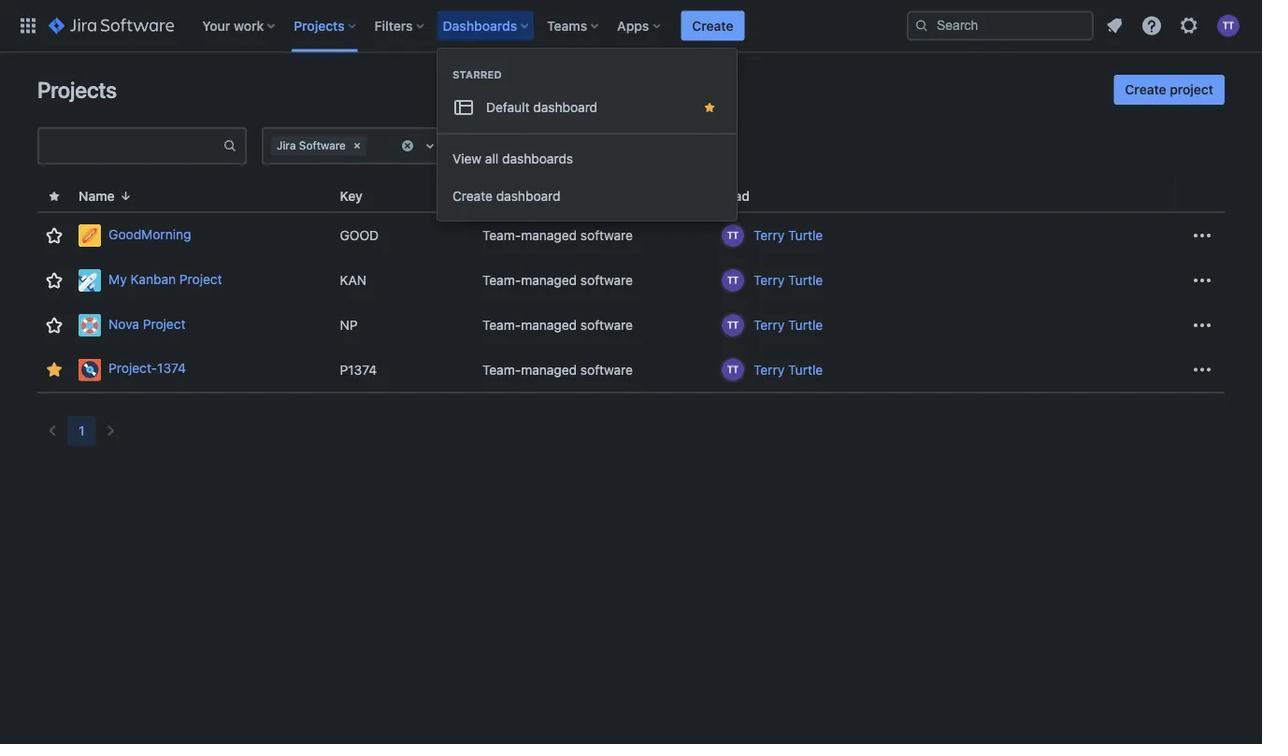 Task type: locate. For each thing, give the bounding box(es) containing it.
1 horizontal spatial projects
[[294, 18, 345, 33]]

create dashboard
[[453, 188, 561, 204]]

2 terry from the top
[[754, 273, 785, 288]]

dashboard image
[[453, 96, 475, 119]]

2 more image from the top
[[1192, 314, 1214, 337]]

terry turtle for good
[[754, 228, 823, 243]]

2 terry turtle link from the top
[[754, 271, 823, 290]]

3 turtle from the top
[[788, 318, 823, 333]]

more image
[[1192, 224, 1214, 247], [1192, 314, 1214, 337], [1192, 359, 1214, 381]]

create inside button
[[1126, 82, 1167, 97]]

starred
[[453, 69, 502, 81]]

more image
[[1192, 269, 1214, 292]]

project
[[1170, 82, 1214, 97]]

2 team-managed software from the top
[[483, 273, 633, 288]]

goodmorning
[[109, 227, 191, 242]]

managed for p1374
[[521, 362, 577, 377]]

banner
[[0, 0, 1263, 52]]

3 software from the top
[[581, 318, 633, 333]]

terry turtle for p1374
[[754, 362, 823, 377]]

software
[[581, 228, 633, 243], [581, 273, 633, 288], [581, 318, 633, 333], [581, 362, 633, 377]]

p1374
[[340, 362, 377, 377]]

2 managed from the top
[[521, 273, 577, 288]]

1 more image from the top
[[1192, 224, 1214, 247]]

appswitcher icon image
[[17, 14, 39, 37]]

1 managed from the top
[[521, 228, 577, 243]]

team-
[[483, 228, 521, 243], [483, 273, 521, 288], [483, 318, 521, 333], [483, 362, 521, 377]]

4 terry turtle from the top
[[754, 362, 823, 377]]

team-managed software for np
[[483, 318, 633, 333]]

software
[[299, 139, 346, 152]]

turtle
[[788, 228, 823, 243], [788, 273, 823, 288], [788, 318, 823, 333], [788, 362, 823, 377]]

create project button
[[1114, 75, 1225, 105]]

banner containing your work
[[0, 0, 1263, 52]]

0 vertical spatial create
[[692, 18, 734, 33]]

settings image
[[1178, 14, 1201, 37]]

None text field
[[370, 137, 374, 155]]

create right apps dropdown button
[[692, 18, 734, 33]]

projects down the appswitcher icon
[[37, 77, 117, 103]]

terry turtle for np
[[754, 318, 823, 333]]

terry for p1374
[[754, 362, 785, 377]]

0 vertical spatial more image
[[1192, 224, 1214, 247]]

4 team- from the top
[[483, 362, 521, 377]]

software for p1374
[[581, 362, 633, 377]]

1 terry from the top
[[754, 228, 785, 243]]

1 terry turtle from the top
[[754, 228, 823, 243]]

4 terry from the top
[[754, 362, 785, 377]]

terry turtle
[[754, 228, 823, 243], [754, 273, 823, 288], [754, 318, 823, 333], [754, 362, 823, 377]]

default
[[486, 100, 530, 115]]

more image for good
[[1192, 224, 1214, 247]]

team-managed software
[[483, 228, 633, 243], [483, 273, 633, 288], [483, 318, 633, 333], [483, 362, 633, 377]]

1 vertical spatial more image
[[1192, 314, 1214, 337]]

0 horizontal spatial create
[[453, 188, 493, 204]]

dashboard inside button
[[496, 188, 561, 204]]

good
[[340, 228, 379, 243]]

clear image
[[400, 138, 415, 153]]

2 horizontal spatial create
[[1126, 82, 1167, 97]]

project right nova on the left of page
[[143, 316, 186, 332]]

3 team- from the top
[[483, 318, 521, 333]]

0 vertical spatial projects
[[294, 18, 345, 33]]

2 team- from the top
[[483, 273, 521, 288]]

projects right work
[[294, 18, 345, 33]]

view
[[453, 151, 482, 166]]

1 software from the top
[[581, 228, 633, 243]]

clear image
[[350, 138, 365, 153]]

star my kanban project image
[[43, 269, 66, 292]]

1 turtle from the top
[[788, 228, 823, 243]]

default dashboard link
[[438, 88, 737, 127]]

lead
[[720, 188, 750, 204]]

1 team- from the top
[[483, 228, 521, 243]]

jira software image
[[49, 14, 174, 37], [49, 14, 174, 37]]

2 terry turtle from the top
[[754, 273, 823, 288]]

nova project
[[109, 316, 186, 332]]

create for create dashboard
[[453, 188, 493, 204]]

more image for p1374
[[1192, 359, 1214, 381]]

all
[[485, 151, 499, 166]]

dashboard for default dashboard
[[533, 100, 598, 115]]

team- for p1374
[[483, 362, 521, 377]]

1 vertical spatial create
[[1126, 82, 1167, 97]]

kanban
[[130, 271, 176, 287]]

nova project link
[[79, 314, 325, 337]]

managed for good
[[521, 228, 577, 243]]

managed
[[521, 228, 577, 243], [521, 273, 577, 288], [521, 318, 577, 333], [521, 362, 577, 377]]

2 turtle from the top
[[788, 273, 823, 288]]

3 terry from the top
[[754, 318, 785, 333]]

managed for np
[[521, 318, 577, 333]]

Search field
[[907, 11, 1094, 41]]

key button
[[333, 186, 385, 207]]

create project
[[1126, 82, 1214, 97]]

dashboard down dashboards
[[496, 188, 561, 204]]

projects
[[294, 18, 345, 33], [37, 77, 117, 103]]

terry turtle link for kan
[[754, 271, 823, 290]]

4 turtle from the top
[[788, 362, 823, 377]]

terry turtle link
[[754, 226, 823, 245], [754, 271, 823, 290], [754, 316, 823, 335], [754, 361, 823, 379]]

3 more image from the top
[[1192, 359, 1214, 381]]

star project-1374 image
[[43, 359, 66, 381]]

1 horizontal spatial create
[[692, 18, 734, 33]]

star goodmorning image
[[43, 224, 66, 247]]

4 software from the top
[[581, 362, 633, 377]]

terry turtle link for p1374
[[754, 361, 823, 379]]

0 vertical spatial project
[[179, 271, 222, 287]]

3 terry turtle link from the top
[[754, 316, 823, 335]]

2 software from the top
[[581, 273, 633, 288]]

turtle for kan
[[788, 273, 823, 288]]

1 terry turtle link from the top
[[754, 226, 823, 245]]

1 vertical spatial dashboard
[[496, 188, 561, 204]]

project-1374
[[109, 361, 186, 376]]

managed for kan
[[521, 273, 577, 288]]

4 terry turtle link from the top
[[754, 361, 823, 379]]

terry turtle link for np
[[754, 316, 823, 335]]

team- for np
[[483, 318, 521, 333]]

create left project
[[1126, 82, 1167, 97]]

0 horizontal spatial projects
[[37, 77, 117, 103]]

filters
[[375, 18, 413, 33]]

create inside primary element
[[692, 18, 734, 33]]

projects button
[[288, 11, 363, 41]]

team-managed software for p1374
[[483, 362, 633, 377]]

dashboard up view all dashboards link
[[533, 100, 598, 115]]

4 managed from the top
[[521, 362, 577, 377]]

primary element
[[11, 0, 907, 52]]

None text field
[[39, 133, 223, 159]]

1 team-managed software from the top
[[483, 228, 633, 243]]

2 vertical spatial more image
[[1192, 359, 1214, 381]]

view all dashboards
[[453, 151, 573, 166]]

1 vertical spatial project
[[143, 316, 186, 332]]

nova
[[109, 316, 139, 332]]

project down goodmorning link
[[179, 271, 222, 287]]

dashboards button
[[437, 11, 536, 41]]

team- for good
[[483, 228, 521, 243]]

project
[[179, 271, 222, 287], [143, 316, 186, 332]]

dashboard for create dashboard
[[496, 188, 561, 204]]

3 managed from the top
[[521, 318, 577, 333]]

0 vertical spatial dashboard
[[533, 100, 598, 115]]

3 team-managed software from the top
[[483, 318, 633, 333]]

3 terry turtle from the top
[[754, 318, 823, 333]]

your work
[[202, 18, 264, 33]]

4 team-managed software from the top
[[483, 362, 633, 377]]

create down view
[[453, 188, 493, 204]]

np
[[340, 318, 358, 333]]

dashboard
[[533, 100, 598, 115], [496, 188, 561, 204]]

create
[[692, 18, 734, 33], [1126, 82, 1167, 97], [453, 188, 493, 204]]

lead button
[[713, 186, 773, 207]]

terry
[[754, 228, 785, 243], [754, 273, 785, 288], [754, 318, 785, 333], [754, 362, 785, 377]]

jira software
[[277, 139, 346, 152]]

create dashboard button
[[438, 178, 737, 215]]

1 vertical spatial projects
[[37, 77, 117, 103]]

terry for kan
[[754, 273, 785, 288]]

previous image
[[41, 420, 64, 442]]

teams button
[[542, 11, 606, 41]]

2 vertical spatial create
[[453, 188, 493, 204]]



Task type: vqa. For each thing, say whether or not it's contained in the screenshot.
Manage apps link
no



Task type: describe. For each thing, give the bounding box(es) containing it.
apps
[[617, 18, 649, 33]]

star default dashboard image
[[702, 100, 717, 115]]

help image
[[1141, 14, 1163, 37]]

create for create project
[[1126, 82, 1167, 97]]

view all dashboards link
[[438, 140, 737, 178]]

software for good
[[581, 228, 633, 243]]

my kanban project
[[109, 271, 222, 287]]

1 button
[[67, 416, 96, 446]]

star nova project image
[[43, 314, 66, 337]]

dashboards
[[443, 18, 517, 33]]

your
[[202, 18, 230, 33]]

team-managed software for kan
[[483, 273, 633, 288]]

your profile and settings image
[[1218, 14, 1240, 37]]

terry turtle for kan
[[754, 273, 823, 288]]

team- for kan
[[483, 273, 521, 288]]

my
[[109, 271, 127, 287]]

goodmorning link
[[79, 224, 325, 247]]

search image
[[915, 18, 930, 33]]

teams
[[547, 18, 588, 33]]

kan
[[340, 273, 367, 288]]

turtle for p1374
[[788, 362, 823, 377]]

jira
[[277, 139, 296, 152]]

type
[[483, 188, 513, 204]]

dashboards
[[502, 151, 573, 166]]

create for create
[[692, 18, 734, 33]]

terry for good
[[754, 228, 785, 243]]

project-1374 link
[[79, 359, 325, 381]]

turtle for good
[[788, 228, 823, 243]]

my kanban project link
[[79, 269, 325, 292]]

filters button
[[369, 11, 432, 41]]

your work button
[[197, 11, 283, 41]]

next image
[[100, 420, 122, 442]]

team-managed software for good
[[483, 228, 633, 243]]

terry for np
[[754, 318, 785, 333]]

software for np
[[581, 318, 633, 333]]

terry turtle link for good
[[754, 226, 823, 245]]

key
[[340, 188, 363, 204]]

software for kan
[[581, 273, 633, 288]]

turtle for np
[[788, 318, 823, 333]]

notifications image
[[1104, 14, 1126, 37]]

projects inside popup button
[[294, 18, 345, 33]]

create button
[[681, 11, 745, 41]]

project-
[[109, 361, 157, 376]]

work
[[234, 18, 264, 33]]

default dashboard
[[486, 100, 598, 115]]

open image
[[419, 135, 441, 157]]

name
[[79, 188, 115, 204]]

1374
[[157, 361, 186, 376]]

1
[[79, 423, 85, 439]]

name button
[[71, 186, 141, 207]]

apps button
[[612, 11, 668, 41]]



